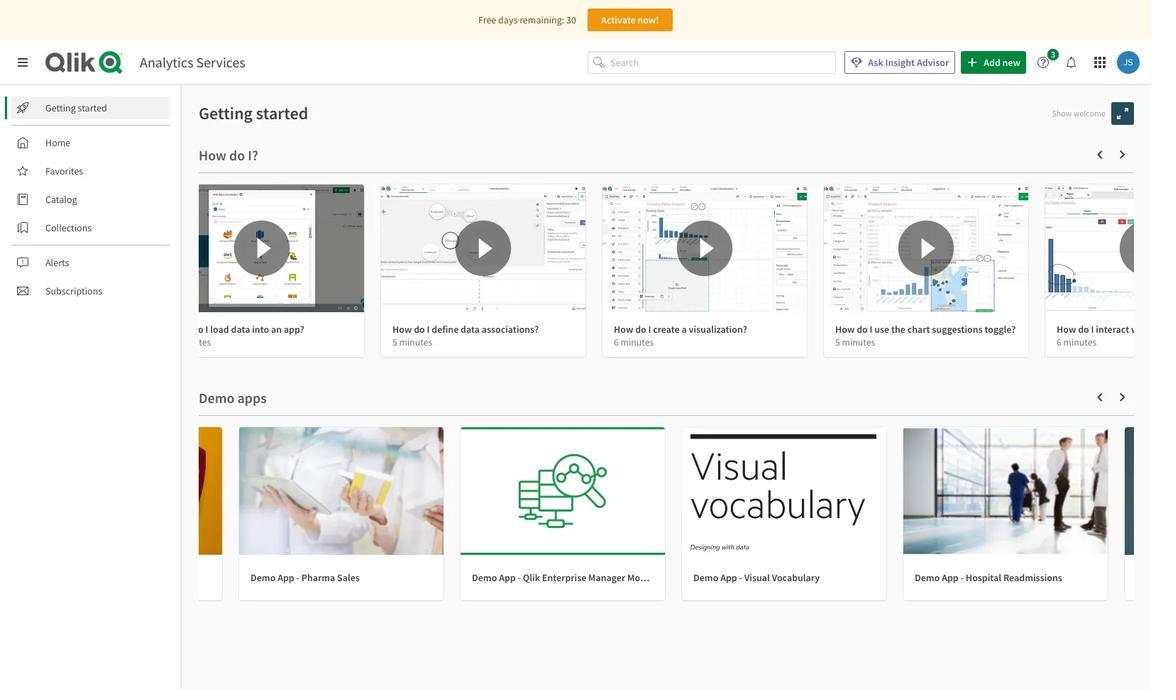 Task type: vqa. For each thing, say whether or not it's contained in the screenshot.
DEMO associated with Demo App - Qlik Enterprise Manager Monitoring Demo
yes



Task type: locate. For each thing, give the bounding box(es) containing it.
do for load
[[192, 323, 204, 336]]

1 do from the left
[[192, 323, 204, 336]]

3 - from the left
[[739, 571, 742, 584]]

home link
[[11, 131, 170, 154]]

2 do from the left
[[414, 323, 425, 336]]

- for visual
[[739, 571, 742, 584]]

1 i from the left
[[205, 323, 208, 336]]

minutes down use
[[842, 336, 875, 348]]

do left define
[[414, 323, 425, 336]]

favorites
[[45, 165, 83, 177]]

analytics services
[[140, 53, 245, 71]]

30
[[566, 13, 576, 26]]

i left use
[[870, 323, 873, 336]]

i inside how do i interact with  6 minutes
[[1091, 323, 1094, 336]]

app left hospital at right bottom
[[942, 571, 959, 584]]

5 inside how do i define data associations? 5 minutes
[[392, 336, 397, 348]]

data for into
[[231, 323, 250, 336]]

1 horizontal spatial started
[[256, 102, 308, 124]]

1 5 from the left
[[392, 336, 397, 348]]

load
[[210, 323, 229, 336]]

getting started main content
[[0, 85, 1151, 689]]

days
[[498, 13, 518, 26]]

how do i create a visualization? 6 minutes
[[614, 323, 747, 348]]

5
[[392, 336, 397, 348], [835, 336, 840, 348]]

1 demo from the left
[[251, 571, 276, 584]]

Search text field
[[611, 51, 836, 74]]

how do i load data into an app? image
[[160, 185, 364, 312]]

1 app from the left
[[278, 571, 294, 584]]

i inside how do i create a visualization? 6 minutes
[[648, 323, 651, 336]]

i left load
[[205, 323, 208, 336]]

0 horizontal spatial 5
[[392, 336, 397, 348]]

how do i create a visualization? image
[[603, 185, 807, 312]]

show
[[1052, 108, 1072, 118]]

getting up home
[[45, 101, 76, 114]]

- for pharma
[[296, 571, 300, 584]]

- left qlik
[[518, 571, 521, 584]]

how do i define data associations? element
[[392, 323, 539, 336]]

interact
[[1096, 323, 1129, 336]]

data
[[231, 323, 250, 336], [461, 323, 480, 336]]

alerts link
[[11, 251, 170, 274]]

4 - from the left
[[961, 571, 964, 584]]

how do i use the chart suggestions toggle? element
[[835, 323, 1016, 336]]

demo left qlik
[[472, 571, 497, 584]]

how inside how do i interact with  6 minutes
[[1057, 323, 1076, 336]]

how left interact
[[1057, 323, 1076, 336]]

do inside how do i interact with  6 minutes
[[1078, 323, 1089, 336]]

close sidebar menu image
[[17, 57, 28, 68]]

5 how from the left
[[1057, 323, 1076, 336]]

manager
[[588, 571, 625, 584]]

0 horizontal spatial data
[[231, 323, 250, 336]]

do left load
[[192, 323, 204, 336]]

0 horizontal spatial 6
[[614, 336, 619, 348]]

activate now!
[[601, 13, 659, 26]]

2 minutes from the left
[[399, 336, 432, 348]]

2 app from the left
[[499, 571, 516, 584]]

5 do from the left
[[1078, 323, 1089, 336]]

2 5 from the left
[[835, 336, 840, 348]]

app left the visual
[[720, 571, 737, 584]]

6 down how do i create a visualization? element at the top right
[[614, 336, 619, 348]]

demo app - visual vocabulary
[[693, 571, 820, 584]]

i inside how do i define data associations? 5 minutes
[[427, 323, 430, 336]]

collections
[[45, 221, 92, 234]]

started
[[78, 101, 107, 114], [256, 102, 308, 124]]

4 demo from the left
[[693, 571, 718, 584]]

minutes inside how do i load data into an app? 7 minutes
[[178, 336, 211, 348]]

how
[[171, 323, 190, 336], [392, 323, 412, 336], [614, 323, 633, 336], [835, 323, 855, 336], [1057, 323, 1076, 336]]

minutes right 7
[[178, 336, 211, 348]]

3 minutes from the left
[[621, 336, 654, 348]]

i left interact
[[1091, 323, 1094, 336]]

0 horizontal spatial getting started
[[45, 101, 107, 114]]

do inside how do i use the chart suggestions toggle? 5 minutes
[[857, 323, 868, 336]]

how left create
[[614, 323, 633, 336]]

minutes inside how do i create a visualization? 6 minutes
[[621, 336, 654, 348]]

data inside how do i define data associations? 5 minutes
[[461, 323, 480, 336]]

4 i from the left
[[870, 323, 873, 336]]

insight
[[885, 56, 915, 69]]

3 app from the left
[[720, 571, 737, 584]]

getting started inside getting started "main content"
[[199, 102, 308, 124]]

how inside how do i create a visualization? 6 minutes
[[614, 323, 633, 336]]

data inside how do i load data into an app? 7 minutes
[[231, 323, 250, 336]]

getting started
[[45, 101, 107, 114], [199, 102, 308, 124]]

with
[[1131, 323, 1150, 336]]

how do i load data into an app? 7 minutes
[[171, 323, 304, 348]]

4 how from the left
[[835, 323, 855, 336]]

how do i define data associations? image
[[381, 185, 586, 312]]

i left create
[[648, 323, 651, 336]]

readmissions
[[1003, 571, 1062, 584]]

data right define
[[461, 323, 480, 336]]

3 button
[[1032, 49, 1063, 74]]

minutes inside how do i define data associations? 5 minutes
[[399, 336, 432, 348]]

minutes down how do i interact with visualizations? 'element'
[[1064, 336, 1097, 348]]

1 minutes from the left
[[178, 336, 211, 348]]

3 i from the left
[[648, 323, 651, 336]]

add new button
[[961, 51, 1026, 74]]

show welcome
[[1052, 108, 1106, 118]]

i left define
[[427, 323, 430, 336]]

ask insight advisor button
[[845, 51, 955, 74]]

do inside how do i load data into an app? 7 minutes
[[192, 323, 204, 336]]

6
[[614, 336, 619, 348], [1057, 336, 1062, 348]]

4 minutes from the left
[[842, 336, 875, 348]]

- left pharma
[[296, 571, 300, 584]]

home
[[45, 136, 70, 149]]

demo left pharma
[[251, 571, 276, 584]]

free days remaining: 30
[[478, 13, 576, 26]]

5 demo from the left
[[915, 571, 940, 584]]

5 inside how do i use the chart suggestions toggle? 5 minutes
[[835, 336, 840, 348]]

i for use
[[870, 323, 873, 336]]

1 horizontal spatial getting started
[[199, 102, 308, 124]]

monitoring
[[627, 571, 674, 584]]

minutes
[[178, 336, 211, 348], [399, 336, 432, 348], [621, 336, 654, 348], [842, 336, 875, 348], [1064, 336, 1097, 348]]

how inside how do i load data into an app? 7 minutes
[[171, 323, 190, 336]]

1 - from the left
[[296, 571, 300, 584]]

do for create
[[635, 323, 646, 336]]

demo left hospital at right bottom
[[915, 571, 940, 584]]

5 minutes from the left
[[1064, 336, 1097, 348]]

activate
[[601, 13, 636, 26]]

getting inside navigation pane element
[[45, 101, 76, 114]]

do
[[192, 323, 204, 336], [414, 323, 425, 336], [635, 323, 646, 336], [857, 323, 868, 336], [1078, 323, 1089, 336]]

do inside how do i create a visualization? 6 minutes
[[635, 323, 646, 336]]

getting started down services
[[199, 102, 308, 124]]

2 data from the left
[[461, 323, 480, 336]]

do for define
[[414, 323, 425, 336]]

collections link
[[11, 216, 170, 239]]

do inside how do i define data associations? 5 minutes
[[414, 323, 425, 336]]

6 down how do i interact with visualizations? 'element'
[[1057, 336, 1062, 348]]

demo app - qlik enterprise manager monitoring demo
[[472, 571, 701, 584]]

data for associations?
[[461, 323, 480, 336]]

-
[[296, 571, 300, 584], [518, 571, 521, 584], [739, 571, 742, 584], [961, 571, 964, 584]]

minutes down define
[[399, 336, 432, 348]]

demo
[[251, 571, 276, 584], [472, 571, 497, 584], [676, 571, 701, 584], [693, 571, 718, 584], [915, 571, 940, 584]]

1 horizontal spatial getting
[[199, 102, 253, 124]]

3 how from the left
[[614, 323, 633, 336]]

how do i use the chart suggestions toggle? 5 minutes
[[835, 323, 1016, 348]]

- left hospital at right bottom
[[961, 571, 964, 584]]

4 app from the left
[[942, 571, 959, 584]]

ask
[[868, 56, 883, 69]]

app for pharma
[[278, 571, 294, 584]]

demo right monitoring
[[676, 571, 701, 584]]

minutes down create
[[621, 336, 654, 348]]

how left define
[[392, 323, 412, 336]]

i inside how do i load data into an app? 7 minutes
[[205, 323, 208, 336]]

data left into
[[231, 323, 250, 336]]

i for create
[[648, 323, 651, 336]]

do left interact
[[1078, 323, 1089, 336]]

3 do from the left
[[635, 323, 646, 336]]

1 how from the left
[[171, 323, 190, 336]]

remaining:
[[520, 13, 564, 26]]

an
[[271, 323, 282, 336]]

demo app - patient costing image
[[1125, 427, 1151, 555]]

toggle?
[[985, 323, 1016, 336]]

app left qlik
[[499, 571, 516, 584]]

visualization?
[[689, 323, 747, 336]]

app left pharma
[[278, 571, 294, 584]]

i inside how do i use the chart suggestions toggle? 5 minutes
[[870, 323, 873, 336]]

getting down services
[[199, 102, 253, 124]]

0 horizontal spatial getting
[[45, 101, 76, 114]]

1 horizontal spatial 6
[[1057, 336, 1062, 348]]

how left use
[[835, 323, 855, 336]]

sales
[[337, 571, 360, 584]]

0 horizontal spatial started
[[78, 101, 107, 114]]

how do i define data associations? 5 minutes
[[392, 323, 539, 348]]

analytics
[[140, 53, 193, 71]]

5 i from the left
[[1091, 323, 1094, 336]]

1 horizontal spatial data
[[461, 323, 480, 336]]

1 6 from the left
[[614, 336, 619, 348]]

how up 7
[[171, 323, 190, 336]]

4 do from the left
[[857, 323, 868, 336]]

1 horizontal spatial 5
[[835, 336, 840, 348]]

6 inside how do i interact with  6 minutes
[[1057, 336, 1062, 348]]

how inside how do i define data associations? 5 minutes
[[392, 323, 412, 336]]

demo app - pharma sales image
[[239, 427, 444, 555]]

2 i from the left
[[427, 323, 430, 336]]

do left create
[[635, 323, 646, 336]]

favorites link
[[11, 160, 170, 182]]

i
[[205, 323, 208, 336], [427, 323, 430, 336], [648, 323, 651, 336], [870, 323, 873, 336], [1091, 323, 1094, 336]]

getting
[[45, 101, 76, 114], [199, 102, 253, 124]]

2 demo from the left
[[472, 571, 497, 584]]

app
[[278, 571, 294, 584], [499, 571, 516, 584], [720, 571, 737, 584], [942, 571, 959, 584]]

do left use
[[857, 323, 868, 336]]

app for visual
[[720, 571, 737, 584]]

2 - from the left
[[518, 571, 521, 584]]

demo left the visual
[[693, 571, 718, 584]]

2 6 from the left
[[1057, 336, 1062, 348]]

free
[[478, 13, 496, 26]]

qlik
[[523, 571, 540, 584]]

- left the visual
[[739, 571, 742, 584]]

2 how from the left
[[392, 323, 412, 336]]

how inside how do i use the chart suggestions toggle? 5 minutes
[[835, 323, 855, 336]]

- for hospital
[[961, 571, 964, 584]]

1 data from the left
[[231, 323, 250, 336]]

how do i create a visualization? element
[[614, 323, 747, 336]]

getting started up home link
[[45, 101, 107, 114]]



Task type: describe. For each thing, give the bounding box(es) containing it.
new
[[1003, 56, 1021, 69]]

how do i load data into an app? element
[[171, 323, 304, 336]]

demo app - hospital readmissions image
[[903, 427, 1108, 555]]

do for interact
[[1078, 323, 1089, 336]]

define
[[432, 323, 459, 336]]

navigation pane element
[[0, 91, 181, 308]]

now!
[[638, 13, 659, 26]]

app?
[[284, 323, 304, 336]]

subscriptions
[[45, 285, 102, 297]]

do for use
[[857, 323, 868, 336]]

6 inside how do i create a visualization? 6 minutes
[[614, 336, 619, 348]]

7
[[171, 336, 176, 348]]

add
[[984, 56, 1001, 69]]

demo for demo app - qlik enterprise manager monitoring demo
[[472, 571, 497, 584]]

alerts
[[45, 256, 69, 269]]

a
[[682, 323, 687, 336]]

suggestions
[[932, 323, 983, 336]]

visual
[[744, 571, 770, 584]]

- for qlik
[[518, 571, 521, 584]]

started inside getting started link
[[78, 101, 107, 114]]

pharma
[[302, 571, 335, 584]]

advisor
[[917, 56, 949, 69]]

how do i interact with visualizations? image
[[1045, 185, 1151, 312]]

how do i use the chart suggestions toggle? image
[[824, 185, 1028, 312]]

welcome
[[1074, 108, 1106, 118]]

demo for demo app - pharma sales
[[251, 571, 276, 584]]

how for how do i use the chart suggestions toggle?
[[835, 323, 855, 336]]

getting started inside getting started link
[[45, 101, 107, 114]]

ask insight advisor
[[868, 56, 949, 69]]

app for qlik
[[499, 571, 516, 584]]

into
[[252, 323, 269, 336]]

searchbar element
[[588, 51, 836, 74]]

activate now! link
[[588, 9, 673, 31]]

getting started link
[[11, 97, 170, 119]]

create
[[653, 323, 680, 336]]

getting inside "main content"
[[199, 102, 253, 124]]

jacob simon image
[[1117, 51, 1140, 74]]

the
[[891, 323, 906, 336]]

3
[[1051, 49, 1055, 60]]

add new
[[984, 56, 1021, 69]]

chart
[[908, 323, 930, 336]]

demo app - helpdesk management image
[[18, 427, 222, 555]]

i for interact
[[1091, 323, 1094, 336]]

how for how do i interact with 
[[1057, 323, 1076, 336]]

hospital
[[966, 571, 1002, 584]]

show welcome image
[[1117, 108, 1128, 119]]

vocabulary
[[772, 571, 820, 584]]

demo for demo app - visual vocabulary
[[693, 571, 718, 584]]

i for define
[[427, 323, 430, 336]]

how for how do i load data into an app?
[[171, 323, 190, 336]]

app for hospital
[[942, 571, 959, 584]]

use
[[875, 323, 889, 336]]

catalog
[[45, 193, 77, 206]]

how do i interact with visualizations? element
[[1057, 323, 1151, 336]]

started inside getting started "main content"
[[256, 102, 308, 124]]

how for how do i define data associations?
[[392, 323, 412, 336]]

minutes inside how do i interact with  6 minutes
[[1064, 336, 1097, 348]]

demo app - visual vocabulary image
[[682, 427, 886, 555]]

subscriptions link
[[11, 280, 170, 302]]

i for load
[[205, 323, 208, 336]]

analytics services element
[[140, 53, 245, 71]]

demo app - qlik enterprise manager monitoring demo image
[[461, 427, 665, 555]]

demo for demo app - hospital readmissions
[[915, 571, 940, 584]]

3 demo from the left
[[676, 571, 701, 584]]

services
[[196, 53, 245, 71]]

how for how do i create a visualization?
[[614, 323, 633, 336]]

catalog link
[[11, 188, 170, 211]]

minutes inside how do i use the chart suggestions toggle? 5 minutes
[[842, 336, 875, 348]]

demo app - pharma sales
[[251, 571, 360, 584]]

enterprise
[[542, 571, 586, 584]]

demo app - hospital readmissions
[[915, 571, 1062, 584]]

associations?
[[482, 323, 539, 336]]

how do i interact with  6 minutes
[[1057, 323, 1151, 348]]



